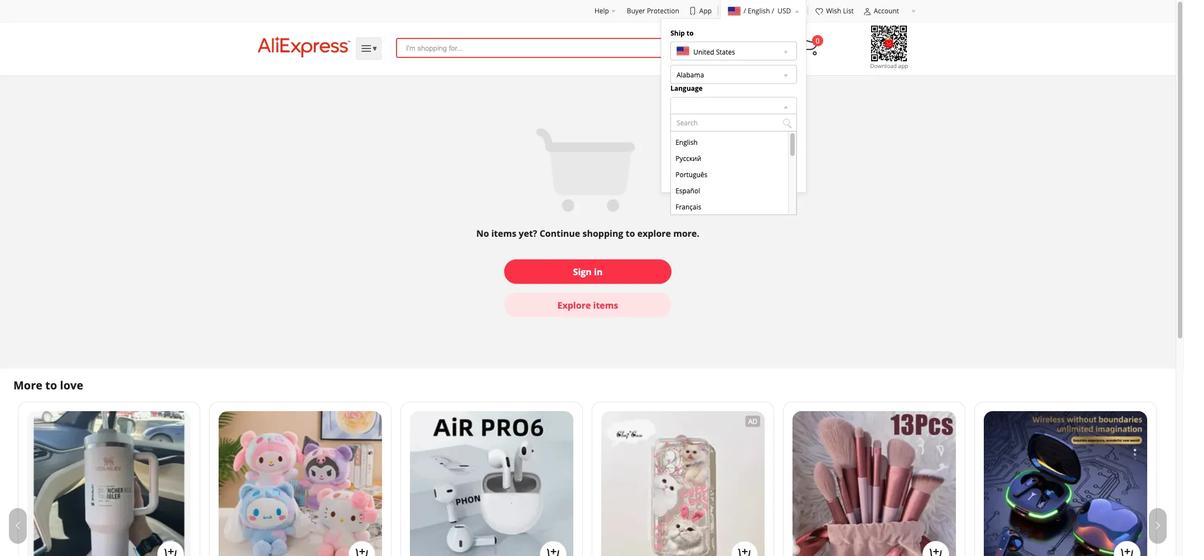 Task type: describe. For each thing, give the bounding box(es) containing it.
explore items link
[[504, 293, 671, 318]]

français link
[[671, 199, 788, 215]]

buyer protection
[[627, 6, 679, 15]]

0 link
[[800, 35, 823, 56]]

explore items
[[557, 299, 618, 311]]

english inside english link
[[675, 138, 698, 147]]

items for no
[[491, 228, 516, 240]]

love
[[60, 378, 83, 393]]

0
[[816, 36, 820, 45]]

alabama
[[677, 70, 704, 79]]

Search text field
[[670, 114, 797, 132]]

buyer
[[627, 6, 645, 15]]

more.
[[673, 228, 699, 240]]

1 vertical spatial usd
[[675, 143, 688, 152]]

português
[[675, 170, 707, 179]]

english link
[[671, 135, 788, 151]]

list
[[843, 6, 854, 15]]

I'm shopping for... text field
[[406, 39, 777, 57]]

size image
[[815, 7, 824, 16]]

shopping
[[583, 228, 623, 240]]

ad link
[[592, 402, 774, 557]]

2 / from the left
[[772, 6, 774, 15]]

(
[[690, 143, 692, 152]]

français
[[675, 203, 701, 212]]

usd ( us dollar )
[[675, 143, 727, 152]]

español
[[675, 186, 700, 196]]

ship
[[670, 28, 685, 37]]

help
[[595, 6, 609, 15]]

united states link
[[670, 42, 797, 61]]

in
[[594, 266, 603, 278]]

)
[[725, 143, 727, 152]]

account
[[874, 6, 899, 15]]

0 vertical spatial usd
[[778, 6, 791, 15]]

dollar
[[704, 143, 723, 152]]

ship to
[[670, 28, 694, 37]]

explore
[[637, 228, 671, 240]]

to for ship to
[[687, 28, 694, 37]]



Task type: locate. For each thing, give the bounding box(es) containing it.
account link
[[863, 6, 916, 16]]

0 horizontal spatial /
[[744, 6, 746, 15]]

united
[[693, 47, 714, 56]]

0 horizontal spatial usd
[[675, 143, 688, 152]]

español link
[[671, 183, 788, 199]]

items
[[491, 228, 516, 240], [593, 299, 618, 311]]

/ left size icon
[[772, 6, 774, 15]]

1 / from the left
[[744, 6, 746, 15]]

ad
[[748, 417, 757, 426]]

wish list link
[[815, 6, 854, 16]]

english down currency
[[675, 138, 698, 147]]

us
[[694, 143, 702, 152]]

0 horizontal spatial english
[[675, 138, 698, 147]]

usd ( us dollar ) link
[[675, 139, 727, 157]]

1 horizontal spatial to
[[626, 228, 635, 240]]

to
[[687, 28, 694, 37], [626, 228, 635, 240], [45, 378, 57, 393]]

buyer protection link
[[627, 6, 679, 15]]

português link
[[671, 167, 788, 183]]

no
[[476, 228, 489, 240]]

continue
[[540, 228, 580, 240]]

more to love
[[13, 378, 83, 393]]

protection
[[647, 6, 679, 15]]

1 vertical spatial items
[[593, 299, 618, 311]]

wish
[[826, 6, 841, 15]]

sign
[[573, 266, 592, 278]]

1 horizontal spatial english
[[748, 6, 770, 15]]

size image
[[863, 7, 872, 16]]

1 horizontal spatial items
[[593, 299, 618, 311]]

more
[[13, 378, 42, 393]]

русский
[[675, 154, 701, 163]]

sign in
[[573, 266, 603, 278]]

language
[[670, 84, 703, 93]]

0 horizontal spatial to
[[45, 378, 57, 393]]

sign in button
[[504, 260, 671, 284]]

usd left size icon
[[778, 6, 791, 15]]

explore
[[557, 299, 591, 311]]

2 vertical spatial to
[[45, 378, 57, 393]]

/
[[744, 6, 746, 15], [772, 6, 774, 15]]

1 vertical spatial english
[[675, 138, 698, 147]]

app link
[[688, 6, 712, 16]]

no items yet? continue shopping to explore more.
[[476, 228, 699, 240]]

items right no
[[491, 228, 516, 240]]

items right explore
[[593, 299, 618, 311]]

alabama link
[[670, 65, 797, 84]]

english up "united states" link on the right top
[[748, 6, 770, 15]]

items inside explore items link
[[593, 299, 618, 311]]

/ english / usd
[[744, 6, 791, 15]]

usd
[[778, 6, 791, 15], [675, 143, 688, 152]]

currency
[[670, 125, 701, 134]]

usd left (
[[675, 143, 688, 152]]

app
[[699, 6, 712, 15]]

0 vertical spatial items
[[491, 228, 516, 240]]

to for more to love
[[45, 378, 57, 393]]

2 horizontal spatial to
[[687, 28, 694, 37]]

1 horizontal spatial /
[[772, 6, 774, 15]]

1 vertical spatial to
[[626, 228, 635, 240]]

states
[[716, 47, 735, 56]]

english
[[748, 6, 770, 15], [675, 138, 698, 147]]

united states
[[693, 47, 735, 56]]

0 vertical spatial to
[[687, 28, 694, 37]]

wish list
[[826, 6, 854, 15]]

русский link
[[671, 151, 788, 167]]

to left explore
[[626, 228, 635, 240]]

items for explore
[[593, 299, 618, 311]]

yet?
[[519, 228, 537, 240]]

to left love
[[45, 378, 57, 393]]

1 horizontal spatial usd
[[778, 6, 791, 15]]

download app image
[[856, 23, 922, 70]]

0 vertical spatial english
[[748, 6, 770, 15]]

to right ship
[[687, 28, 694, 37]]

/ right the "app"
[[744, 6, 746, 15]]

0 horizontal spatial items
[[491, 228, 516, 240]]



Task type: vqa. For each thing, say whether or not it's contained in the screenshot.
Buyer Protection link
yes



